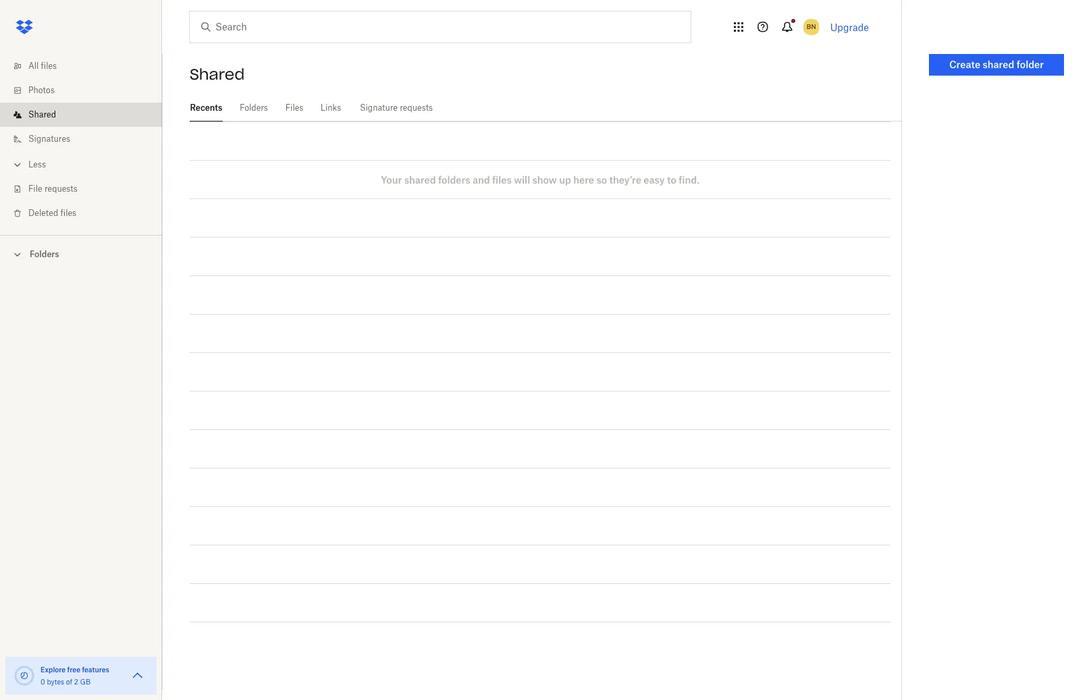 Task type: describe. For each thing, give the bounding box(es) containing it.
folders link
[[239, 95, 269, 120]]

gb
[[80, 678, 91, 686]]

1 horizontal spatial shared
[[190, 65, 245, 84]]

deleted files link
[[11, 201, 162, 226]]

file
[[28, 184, 42, 194]]

1 horizontal spatial folders
[[240, 103, 268, 113]]

2 horizontal spatial files
[[493, 174, 512, 185]]

bn
[[807, 22, 816, 31]]

recents
[[190, 103, 222, 113]]

will
[[514, 174, 530, 185]]

create
[[950, 59, 981, 70]]

and
[[473, 174, 490, 185]]

files link
[[285, 95, 304, 120]]

signature
[[360, 103, 398, 113]]

your shared folders and files will show up here so they're easy to find.
[[381, 174, 700, 185]]

folders inside button
[[30, 249, 59, 259]]

dropbox image
[[11, 14, 38, 41]]

of
[[66, 678, 72, 686]]

files for all files
[[41, 61, 57, 71]]

files
[[286, 103, 304, 113]]

signatures
[[28, 134, 70, 144]]

shared link
[[11, 103, 162, 127]]

shared for create
[[983, 59, 1015, 70]]

create shared folder
[[950, 59, 1045, 70]]

find.
[[679, 174, 700, 185]]

bytes
[[47, 678, 64, 686]]



Task type: locate. For each thing, give the bounding box(es) containing it.
so
[[597, 174, 608, 185]]

signature requests
[[360, 103, 433, 113]]

0 horizontal spatial files
[[41, 61, 57, 71]]

1 vertical spatial files
[[493, 174, 512, 185]]

requests inside tab list
[[400, 103, 433, 113]]

shared right your
[[405, 174, 436, 185]]

deleted files
[[28, 208, 76, 218]]

1 horizontal spatial requests
[[400, 103, 433, 113]]

shared down photos in the left top of the page
[[28, 109, 56, 120]]

0 horizontal spatial shared
[[405, 174, 436, 185]]

free
[[67, 666, 80, 674]]

0 horizontal spatial shared
[[28, 109, 56, 120]]

tab list containing recents
[[190, 95, 902, 122]]

shared up recents link in the top left of the page
[[190, 65, 245, 84]]

folder
[[1017, 59, 1045, 70]]

here
[[574, 174, 595, 185]]

all files link
[[11, 54, 162, 78]]

tab list
[[190, 95, 902, 122]]

0 vertical spatial requests
[[400, 103, 433, 113]]

files right all
[[41, 61, 57, 71]]

upgrade
[[831, 21, 870, 33]]

1 vertical spatial folders
[[30, 249, 59, 259]]

0
[[41, 678, 45, 686]]

deleted
[[28, 208, 58, 218]]

file requests link
[[11, 177, 162, 201]]

shared list item
[[0, 103, 162, 127]]

0 vertical spatial shared
[[983, 59, 1015, 70]]

requests inside 'list'
[[45, 184, 78, 194]]

explore free features 0 bytes of 2 gb
[[41, 666, 109, 686]]

links
[[321, 103, 341, 113]]

1 vertical spatial shared
[[405, 174, 436, 185]]

less
[[28, 159, 46, 170]]

signature requests link
[[358, 95, 435, 120]]

requests for file requests
[[45, 184, 78, 194]]

create shared folder button
[[930, 54, 1065, 76]]

your
[[381, 174, 402, 185]]

file requests
[[28, 184, 78, 194]]

Search text field
[[216, 20, 663, 34]]

features
[[82, 666, 109, 674]]

signatures link
[[11, 127, 162, 151]]

files for deleted files
[[61, 208, 76, 218]]

requests right "file"
[[45, 184, 78, 194]]

1 horizontal spatial files
[[61, 208, 76, 218]]

links link
[[320, 95, 342, 120]]

requests for signature requests
[[400, 103, 433, 113]]

they're
[[610, 174, 642, 185]]

shared left folder on the top
[[983, 59, 1015, 70]]

folders left files
[[240, 103, 268, 113]]

folders
[[438, 174, 471, 185]]

list
[[0, 46, 162, 235]]

photos link
[[11, 78, 162, 103]]

show
[[533, 174, 557, 185]]

shared
[[983, 59, 1015, 70], [405, 174, 436, 185]]

photos
[[28, 85, 55, 95]]

requests right signature
[[400, 103, 433, 113]]

folders button
[[0, 244, 162, 264]]

bn button
[[801, 16, 823, 38]]

folders down "deleted"
[[30, 249, 59, 259]]

0 vertical spatial folders
[[240, 103, 268, 113]]

to
[[667, 174, 677, 185]]

recents link
[[190, 95, 223, 120]]

1 horizontal spatial shared
[[983, 59, 1015, 70]]

list containing all files
[[0, 46, 162, 235]]

0 vertical spatial files
[[41, 61, 57, 71]]

files right "deleted"
[[61, 208, 76, 218]]

folders
[[240, 103, 268, 113], [30, 249, 59, 259]]

shared inside create shared folder button
[[983, 59, 1015, 70]]

easy
[[644, 174, 665, 185]]

files left the will
[[493, 174, 512, 185]]

up
[[560, 174, 571, 185]]

quota usage element
[[14, 665, 35, 687]]

0 horizontal spatial requests
[[45, 184, 78, 194]]

requests
[[400, 103, 433, 113], [45, 184, 78, 194]]

2 vertical spatial files
[[61, 208, 76, 218]]

less image
[[11, 158, 24, 172]]

2
[[74, 678, 78, 686]]

shared for your
[[405, 174, 436, 185]]

0 horizontal spatial folders
[[30, 249, 59, 259]]

shared
[[190, 65, 245, 84], [28, 109, 56, 120]]

0 vertical spatial shared
[[190, 65, 245, 84]]

files
[[41, 61, 57, 71], [493, 174, 512, 185], [61, 208, 76, 218]]

upgrade link
[[831, 21, 870, 33]]

shared inside list item
[[28, 109, 56, 120]]

all files
[[28, 61, 57, 71]]

1 vertical spatial shared
[[28, 109, 56, 120]]

1 vertical spatial requests
[[45, 184, 78, 194]]

all
[[28, 61, 39, 71]]

explore
[[41, 666, 66, 674]]



Task type: vqa. For each thing, say whether or not it's contained in the screenshot.
the top the requests
yes



